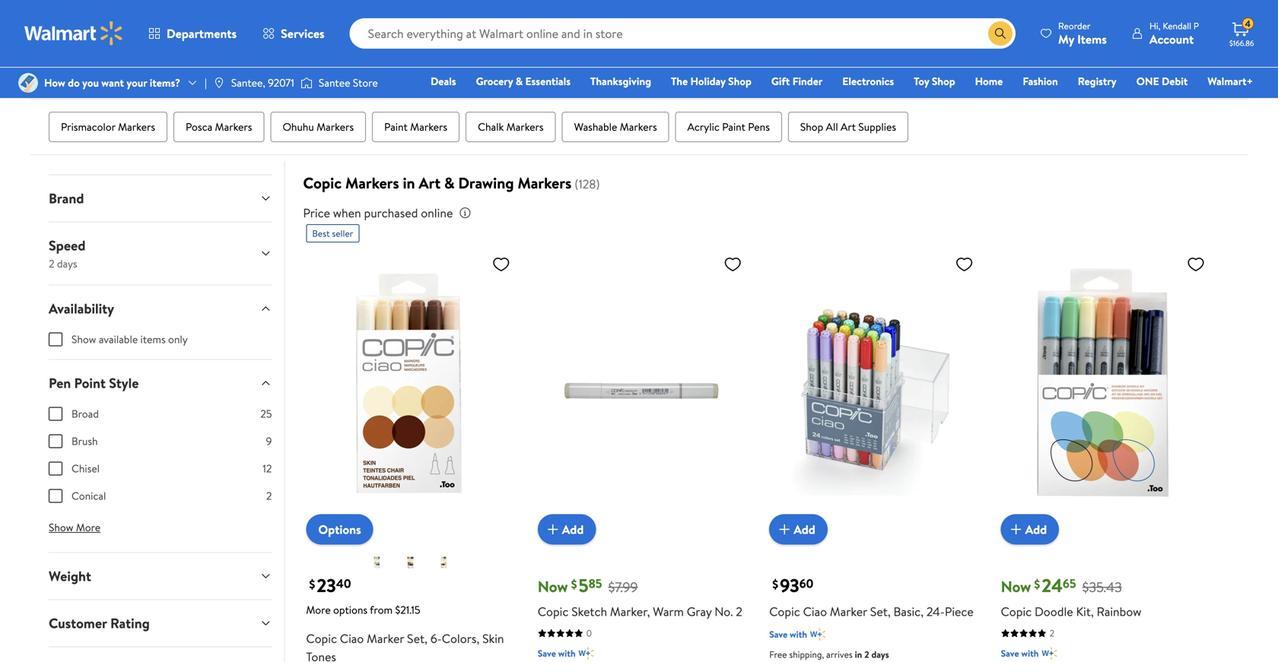 Task type: describe. For each thing, give the bounding box(es) containing it.
copic for basic,
[[769, 604, 800, 621]]

brand button
[[37, 175, 284, 222]]

1 vertical spatial in
[[855, 649, 862, 662]]

60
[[799, 576, 813, 592]]

2 right arrives
[[864, 649, 869, 662]]

kendall
[[1163, 19, 1191, 32]]

add for $35.43
[[1025, 521, 1047, 538]]

copic ciao marker set, 6-colors, skin tones image
[[306, 249, 516, 533]]

 image for how do you want your items?
[[18, 73, 38, 93]]

with for 5
[[558, 648, 576, 660]]

ad disclaimer and feedback for skylinedisplayad image
[[1217, 18, 1229, 30]]

$ inside now $ 5 85 $7.99 copic sketch marker, warm gray no. 2
[[571, 576, 577, 593]]

gift finder
[[771, 74, 823, 89]]

Search search field
[[350, 18, 1016, 49]]

gift finder link
[[764, 73, 829, 89]]

0
[[586, 627, 592, 640]]

washable
[[574, 120, 617, 134]]

electronics link
[[836, 73, 901, 89]]

pen point style button
[[37, 360, 284, 406]]

1 vertical spatial more
[[306, 603, 331, 618]]

pen point style tab
[[37, 360, 284, 406]]

santee
[[319, 75, 350, 90]]

gift
[[771, 74, 790, 89]]

price for price
[[49, 142, 79, 161]]

seller
[[332, 227, 353, 240]]

no.
[[715, 604, 733, 621]]

doodle
[[1035, 604, 1073, 621]]

drawing
[[458, 172, 514, 194]]

ohuhu markers link
[[270, 112, 366, 142]]

$ inside now $ 24 65 $35.43 copic doodle kit, rainbow
[[1034, 576, 1040, 593]]

store
[[90, 67, 114, 82]]

prismacolor
[[61, 120, 115, 134]]

clear
[[402, 67, 426, 82]]

now $ 5 85 $7.99 copic sketch marker, warm gray no. 2
[[538, 573, 742, 621]]

copic ciao marker set, 6-colors, skin tones
[[306, 631, 504, 663]]

price tab
[[37, 128, 284, 174]]

24
[[1042, 573, 1063, 599]]

account
[[1149, 31, 1194, 48]]

85
[[589, 576, 602, 592]]

pen point style
[[49, 374, 139, 393]]

1 horizontal spatial save
[[769, 629, 788, 641]]

walmart plus image for 24
[[1042, 646, 1057, 662]]

1 horizontal spatial walmart plus image
[[810, 627, 825, 643]]

by
[[1093, 66, 1106, 83]]

save with for 5
[[538, 648, 576, 660]]

acrylic
[[687, 120, 720, 134]]

shop inside "link"
[[932, 74, 955, 89]]

walmart plus image for 5
[[579, 646, 594, 662]]

in-store button
[[49, 62, 131, 87]]

grocery & essentials
[[476, 74, 571, 89]]

save with for 24
[[1001, 648, 1039, 660]]

marker for 6-
[[367, 631, 404, 648]]

primary image
[[401, 554, 420, 572]]

legal information image
[[459, 207, 471, 219]]

1 horizontal spatial shop
[[800, 120, 823, 134]]

93
[[780, 573, 799, 599]]

4
[[1245, 17, 1251, 30]]

colors,
[[442, 631, 479, 648]]

clear all
[[402, 67, 439, 82]]

departments
[[167, 25, 237, 42]]

2 inside now $ 5 85 $7.99 copic sketch marker, warm gray no. 2
[[736, 604, 742, 621]]

santee store
[[319, 75, 378, 90]]

availability tab
[[37, 285, 284, 332]]

sort
[[1068, 66, 1091, 83]]

9
[[266, 434, 272, 449]]

markers for posca
[[215, 120, 252, 134]]

chisel
[[72, 461, 100, 476]]

brand
[[49, 189, 84, 208]]

25
[[260, 406, 272, 421]]

customer rating tab
[[37, 600, 284, 647]]

in-store
[[78, 67, 114, 82]]

reorder my items
[[1058, 19, 1107, 48]]

walmart+ link
[[1201, 73, 1260, 89]]

debit
[[1162, 74, 1188, 89]]

weight tab
[[37, 553, 284, 600]]

show for show more
[[49, 521, 73, 535]]

ohuhu
[[283, 120, 314, 134]]

2 inside speed 2 days
[[49, 256, 54, 271]]

92071
[[268, 75, 294, 90]]

grocery
[[476, 74, 513, 89]]

copic for 6-
[[306, 631, 337, 648]]

art inside shop all art supplies link
[[841, 120, 856, 134]]

6-
[[430, 631, 442, 648]]

sponsored
[[1172, 18, 1214, 31]]

brights image
[[368, 554, 386, 572]]

copic ciao marker set, basic, 24-piece image
[[769, 249, 980, 533]]

1 horizontal spatial save with
[[769, 629, 807, 641]]

65
[[1063, 576, 1076, 592]]

want
[[101, 75, 124, 90]]

shop all art supplies
[[800, 120, 896, 134]]

options link
[[306, 515, 373, 545]]

markers for ohuhu
[[317, 120, 354, 134]]

marker,
[[610, 604, 650, 621]]

add button for $35.43
[[1001, 515, 1059, 545]]

show more button
[[37, 516, 113, 540]]

more inside show more button
[[76, 521, 101, 535]]

chalk markers
[[478, 120, 544, 134]]

availability button
[[37, 285, 284, 332]]

$ inside $ 93 60
[[772, 576, 778, 593]]

speed tab
[[37, 222, 284, 285]]

add to favorites list, copic ciao marker set, 6-colors, skin tones image
[[492, 255, 510, 274]]

conical
[[72, 489, 106, 503]]

how
[[44, 75, 65, 90]]

fashion link
[[1016, 73, 1065, 89]]

brush
[[72, 434, 98, 449]]

2 inside pen point style group
[[266, 489, 272, 503]]

gray
[[687, 604, 712, 621]]

the holiday shop link
[[664, 73, 758, 89]]

copic for &
[[303, 172, 342, 194]]

1 horizontal spatial with
[[790, 629, 807, 641]]

chalk markers link
[[466, 112, 556, 142]]

more options from $21.15
[[306, 603, 420, 618]]

one debit
[[1136, 74, 1188, 89]]

toy shop link
[[907, 73, 962, 89]]

$ 23 40
[[309, 573, 351, 599]]

basic,
[[894, 604, 924, 621]]

markers for copic
[[345, 172, 399, 194]]

markers for prismacolor
[[118, 120, 155, 134]]

add to favorites list, copic sketch marker, warm gray no. 2 image
[[724, 255, 742, 274]]

add button for 93
[[769, 515, 828, 545]]

finder
[[792, 74, 823, 89]]

acrylic paint pens link
[[675, 112, 782, 142]]

12
[[263, 461, 272, 476]]



Task type: vqa. For each thing, say whether or not it's contained in the screenshot.
first test icon from the right
no



Task type: locate. For each thing, give the bounding box(es) containing it.
paint inside acrylic paint pens link
[[722, 120, 745, 134]]

show inside button
[[49, 521, 73, 535]]

kit,
[[1076, 604, 1094, 621]]

set, left 6- at the left of page
[[407, 631, 427, 648]]

skin image
[[435, 554, 453, 572]]

save with up free
[[769, 629, 807, 641]]

| right by
[[1112, 66, 1115, 83]]

skin
[[482, 631, 504, 648]]

2 add button from the left
[[769, 515, 828, 545]]

washable markers
[[574, 120, 657, 134]]

$ left the 5
[[571, 576, 577, 593]]

brand tab
[[37, 175, 284, 222]]

1 vertical spatial marker
[[367, 631, 404, 648]]

deals link
[[424, 73, 463, 89]]

posca markers link
[[173, 112, 264, 142]]

pen point style group
[[49, 406, 272, 516]]

1 horizontal spatial marker
[[830, 604, 867, 621]]

departments button
[[135, 15, 250, 52]]

$ 93 60
[[772, 573, 813, 599]]

one
[[1136, 74, 1159, 89]]

show right show available items only option
[[72, 332, 96, 347]]

 image left how
[[18, 73, 38, 93]]

1 horizontal spatial add to cart image
[[775, 521, 794, 539]]

1 vertical spatial &
[[444, 172, 455, 194]]

show
[[72, 332, 96, 347], [49, 521, 73, 535]]

0 horizontal spatial with
[[558, 648, 576, 660]]

now for 5
[[538, 576, 568, 598]]

grocery & essentials link
[[469, 73, 577, 89]]

1 horizontal spatial add button
[[769, 515, 828, 545]]

add for 93
[[794, 521, 815, 538]]

2 down 12
[[266, 489, 272, 503]]

ciao inside the 'copic ciao marker set, 6-colors, skin tones'
[[340, 631, 364, 648]]

copic inside now $ 5 85 $7.99 copic sketch marker, warm gray no. 2
[[538, 604, 569, 621]]

copic inside the 'copic ciao marker set, 6-colors, skin tones'
[[306, 631, 337, 648]]

1 vertical spatial ciao
[[340, 631, 364, 648]]

now for 24
[[1001, 576, 1031, 598]]

with down doodle
[[1021, 648, 1039, 660]]

speed 2 days
[[49, 236, 86, 271]]

ciao down options
[[340, 631, 364, 648]]

holiday
[[690, 74, 726, 89]]

days down speed
[[57, 256, 77, 271]]

available
[[99, 332, 138, 347]]

1 horizontal spatial  image
[[300, 75, 313, 91]]

0 horizontal spatial add button
[[538, 515, 596, 545]]

shop
[[728, 74, 752, 89], [932, 74, 955, 89], [800, 120, 823, 134]]

markers down your
[[118, 120, 155, 134]]

copic
[[303, 172, 342, 194], [538, 604, 569, 621], [769, 604, 800, 621], [1001, 604, 1032, 621], [306, 631, 337, 648]]

markers right washable
[[620, 120, 657, 134]]

3 $ from the left
[[772, 576, 778, 593]]

ciao for copic ciao marker set, basic, 24-piece
[[803, 604, 827, 621]]

copic doodle kit, rainbow image
[[1001, 249, 1211, 533]]

0 horizontal spatial days
[[57, 256, 77, 271]]

add to favorites list, copic doodle kit, rainbow image
[[1187, 255, 1205, 274]]

customer
[[49, 614, 107, 633]]

do
[[68, 75, 80, 90]]

$ inside $ 23 40
[[309, 576, 315, 593]]

show down conical
[[49, 521, 73, 535]]

0 vertical spatial show
[[72, 332, 96, 347]]

from
[[370, 603, 393, 618]]

copic left sketch
[[538, 604, 569, 621]]

essentials
[[525, 74, 571, 89]]

(128)
[[575, 176, 600, 193]]

add button for $7.99
[[538, 515, 596, 545]]

walmart plus image down 0
[[579, 646, 594, 662]]

1 horizontal spatial ciao
[[803, 604, 827, 621]]

art right the all
[[841, 120, 856, 134]]

1 vertical spatial set,
[[407, 631, 427, 648]]

you
[[82, 75, 99, 90]]

 image right 92071
[[300, 75, 313, 91]]

copic left doodle
[[1001, 604, 1032, 621]]

best
[[312, 227, 330, 240]]

1 add to cart image from the left
[[544, 521, 562, 539]]

rainbow
[[1097, 604, 1141, 621]]

1 horizontal spatial in
[[855, 649, 862, 662]]

0 horizontal spatial save with
[[538, 648, 576, 660]]

thanksgiving link
[[584, 73, 658, 89]]

0 horizontal spatial more
[[76, 521, 101, 535]]

more down conical
[[76, 521, 101, 535]]

add button up 24 at the bottom right of page
[[1001, 515, 1059, 545]]

2 horizontal spatial add button
[[1001, 515, 1059, 545]]

piece
[[945, 604, 974, 621]]

1 horizontal spatial price
[[303, 205, 330, 221]]

2 horizontal spatial add
[[1025, 521, 1047, 538]]

online
[[421, 205, 453, 221]]

add button up 60
[[769, 515, 828, 545]]

marker up arrives
[[830, 604, 867, 621]]

 image for santee store
[[300, 75, 313, 91]]

0 horizontal spatial now
[[538, 576, 568, 598]]

markers right chalk at the left
[[506, 120, 544, 134]]

now left the 5
[[538, 576, 568, 598]]

0 horizontal spatial &
[[444, 172, 455, 194]]

only
[[168, 332, 188, 347]]

2 down speed
[[49, 256, 54, 271]]

1 horizontal spatial add
[[794, 521, 815, 538]]

 image
[[18, 73, 38, 93], [300, 75, 313, 91]]

paint down clear
[[384, 120, 408, 134]]

0 horizontal spatial set,
[[407, 631, 427, 648]]

1 horizontal spatial more
[[306, 603, 331, 618]]

sort and filter section element
[[30, 50, 1248, 99]]

items?
[[150, 75, 180, 90]]

with down sketch
[[558, 648, 576, 660]]

shop right holiday
[[728, 74, 752, 89]]

paint markers link
[[372, 112, 460, 142]]

$35.43
[[1082, 578, 1122, 597]]

save for 5
[[538, 648, 556, 660]]

2 $ from the left
[[571, 576, 577, 593]]

set, left basic,
[[870, 604, 891, 621]]

1 horizontal spatial &
[[516, 74, 523, 89]]

prismacolor markers link
[[49, 112, 167, 142]]

warm
[[653, 604, 684, 621]]

1 now from the left
[[538, 576, 568, 598]]

now inside now $ 5 85 $7.99 copic sketch marker, warm gray no. 2
[[538, 576, 568, 598]]

2 down doodle
[[1050, 627, 1054, 640]]

0 vertical spatial price
[[49, 142, 79, 161]]

show more
[[49, 521, 101, 535]]

0 vertical spatial ciao
[[803, 604, 827, 621]]

0 horizontal spatial |
[[205, 75, 207, 90]]

price down prismacolor
[[49, 142, 79, 161]]

2 horizontal spatial add to cart image
[[1007, 521, 1025, 539]]

markers for chalk
[[506, 120, 544, 134]]

arrives
[[826, 649, 853, 662]]

1 vertical spatial days
[[871, 649, 889, 662]]

0 horizontal spatial ciao
[[340, 631, 364, 648]]

save with down sketch
[[538, 648, 576, 660]]

one debit link
[[1130, 73, 1195, 89]]

1 paint from the left
[[384, 120, 408, 134]]

0 horizontal spatial shop
[[728, 74, 752, 89]]

| inside 'sort and filter section' element
[[1112, 66, 1115, 83]]

copic up when
[[303, 172, 342, 194]]

shipping,
[[789, 649, 824, 662]]

add up 24 at the bottom right of page
[[1025, 521, 1047, 538]]

add up 60
[[794, 521, 815, 538]]

1 add button from the left
[[538, 515, 596, 545]]

0 horizontal spatial add to cart image
[[544, 521, 562, 539]]

registry
[[1078, 74, 1117, 89]]

1 horizontal spatial paint
[[722, 120, 745, 134]]

show for show available items only
[[72, 332, 96, 347]]

2 horizontal spatial save with
[[1001, 648, 1039, 660]]

markers inside 'link'
[[317, 120, 354, 134]]

store
[[353, 75, 378, 90]]

search icon image
[[994, 27, 1007, 40]]

shop right toy
[[932, 74, 955, 89]]

save with
[[769, 629, 807, 641], [538, 648, 576, 660], [1001, 648, 1039, 660]]

price for price when purchased online
[[303, 205, 330, 221]]

$ left 93
[[772, 576, 778, 593]]

speed
[[49, 236, 86, 255]]

markers for washable
[[620, 120, 657, 134]]

3 add button from the left
[[1001, 515, 1059, 545]]

free shipping, arrives in 2 days
[[769, 649, 889, 662]]

0 vertical spatial in
[[403, 172, 415, 194]]

& right grocery on the top
[[516, 74, 523, 89]]

2 add from the left
[[794, 521, 815, 538]]

copic sketch marker, warm gray no. 2 image
[[538, 249, 748, 533]]

2 horizontal spatial shop
[[932, 74, 955, 89]]

days
[[57, 256, 77, 271], [871, 649, 889, 662]]

all
[[826, 120, 838, 134]]

0 horizontal spatial price
[[49, 142, 79, 161]]

1 horizontal spatial set,
[[870, 604, 891, 621]]

with
[[790, 629, 807, 641], [558, 648, 576, 660], [1021, 648, 1039, 660]]

& up online
[[444, 172, 455, 194]]

1 horizontal spatial art
[[841, 120, 856, 134]]

3 add to cart image from the left
[[1007, 521, 1025, 539]]

0 vertical spatial marker
[[830, 604, 867, 621]]

add to cart image for $35.43
[[1007, 521, 1025, 539]]

marker down the from
[[367, 631, 404, 648]]

walmart plus image
[[810, 627, 825, 643], [579, 646, 594, 662], [1042, 646, 1057, 662]]

2 horizontal spatial save
[[1001, 648, 1019, 660]]

days right arrives
[[871, 649, 889, 662]]

0 vertical spatial days
[[57, 256, 77, 271]]

markers up price when purchased online
[[345, 172, 399, 194]]

1 vertical spatial price
[[303, 205, 330, 221]]

paint left pens
[[722, 120, 745, 134]]

add for $7.99
[[562, 521, 584, 538]]

copic down 93
[[769, 604, 800, 621]]

with up shipping,
[[790, 629, 807, 641]]

save for 24
[[1001, 648, 1019, 660]]

clear all button
[[396, 62, 445, 87]]

items
[[140, 332, 166, 347]]

$7.99
[[608, 578, 638, 597]]

style
[[109, 374, 139, 393]]

2 paint from the left
[[722, 120, 745, 134]]

Show available items only checkbox
[[49, 333, 62, 346]]

set, inside the 'copic ciao marker set, 6-colors, skin tones'
[[407, 631, 427, 648]]

1 vertical spatial show
[[49, 521, 73, 535]]

posca markers
[[186, 120, 252, 134]]

4 $ from the left
[[1034, 576, 1040, 593]]

markers right the posca
[[215, 120, 252, 134]]

free
[[769, 649, 787, 662]]

add button up the 5
[[538, 515, 596, 545]]

1 add from the left
[[562, 521, 584, 538]]

walmart image
[[24, 21, 123, 46]]

0 horizontal spatial marker
[[367, 631, 404, 648]]

shop left the all
[[800, 120, 823, 134]]

0 vertical spatial set,
[[870, 604, 891, 621]]

when
[[333, 205, 361, 221]]

deals
[[431, 74, 456, 89]]

None checkbox
[[49, 435, 62, 448], [49, 489, 62, 503], [49, 435, 62, 448], [49, 489, 62, 503]]

electronics
[[842, 74, 894, 89]]

home link
[[968, 73, 1010, 89]]

1 $ from the left
[[309, 576, 315, 593]]

tones
[[306, 649, 336, 663]]

| right items?
[[205, 75, 207, 90]]

add to cart image for $7.99
[[544, 521, 562, 539]]

set, for basic,
[[870, 604, 891, 621]]

40
[[336, 576, 351, 592]]

2 now from the left
[[1001, 576, 1031, 598]]

reorder
[[1058, 19, 1091, 32]]

options
[[333, 603, 367, 618]]

markers left (128)
[[518, 172, 571, 194]]

services
[[281, 25, 325, 42]]

ciao down 60
[[803, 604, 827, 621]]

purchased
[[364, 205, 418, 221]]

now inside now $ 24 65 $35.43 copic doodle kit, rainbow
[[1001, 576, 1031, 598]]

None checkbox
[[49, 407, 62, 421], [49, 462, 62, 476], [49, 407, 62, 421], [49, 462, 62, 476]]

2 add to cart image from the left
[[775, 521, 794, 539]]

0 vertical spatial art
[[841, 120, 856, 134]]

customer rating button
[[37, 600, 284, 647]]

add to cart image for 93
[[775, 521, 794, 539]]

art up online
[[419, 172, 441, 194]]

1 vertical spatial art
[[419, 172, 441, 194]]

walmart plus image down doodle
[[1042, 646, 1057, 662]]

marker inside the 'copic ciao marker set, 6-colors, skin tones'
[[367, 631, 404, 648]]

markers down deals
[[410, 120, 447, 134]]

in right arrives
[[855, 649, 862, 662]]

0 vertical spatial more
[[76, 521, 101, 535]]

santee,
[[231, 75, 265, 90]]

0 horizontal spatial add
[[562, 521, 584, 538]]

price up best
[[303, 205, 330, 221]]

save with down doodle
[[1001, 648, 1039, 660]]

0 horizontal spatial walmart plus image
[[579, 646, 594, 662]]

copic markers in art & drawing markers (128)
[[303, 172, 600, 194]]

prismacolor markers
[[61, 120, 155, 134]]

point
[[74, 374, 106, 393]]

markers for paint
[[410, 120, 447, 134]]

hi, kendall p account
[[1149, 19, 1199, 48]]

1 horizontal spatial now
[[1001, 576, 1031, 598]]

$ left 24 at the bottom right of page
[[1034, 576, 1040, 593]]

 image
[[213, 77, 225, 89]]

copic inside now $ 24 65 $35.43 copic doodle kit, rainbow
[[1001, 604, 1032, 621]]

add up the 5
[[562, 521, 584, 538]]

markers right ohuhu
[[317, 120, 354, 134]]

pens
[[748, 120, 770, 134]]

copic up tones
[[306, 631, 337, 648]]

2 horizontal spatial walmart plus image
[[1042, 646, 1057, 662]]

customer rating
[[49, 614, 150, 633]]

1 horizontal spatial |
[[1112, 66, 1115, 83]]

options
[[318, 522, 361, 538]]

ciao for copic ciao marker set, 6-colors, skin tones
[[340, 631, 364, 648]]

price inside dropdown button
[[49, 142, 79, 161]]

pen
[[49, 374, 71, 393]]

0 horizontal spatial  image
[[18, 73, 38, 93]]

$ left 23
[[309, 576, 315, 593]]

in-
[[78, 67, 90, 82]]

now
[[538, 576, 568, 598], [1001, 576, 1031, 598]]

add to cart image
[[544, 521, 562, 539], [775, 521, 794, 539], [1007, 521, 1025, 539]]

2 right no. at the right bottom of page
[[736, 604, 742, 621]]

more down 23
[[306, 603, 331, 618]]

0 vertical spatial &
[[516, 74, 523, 89]]

days inside speed 2 days
[[57, 256, 77, 271]]

2 horizontal spatial with
[[1021, 648, 1039, 660]]

0 horizontal spatial art
[[419, 172, 441, 194]]

set, for 6-
[[407, 631, 427, 648]]

0 horizontal spatial in
[[403, 172, 415, 194]]

Walmart Site-Wide search field
[[350, 18, 1016, 49]]

0 horizontal spatial save
[[538, 648, 556, 660]]

0 horizontal spatial paint
[[384, 120, 408, 134]]

add to favorites list, copic ciao marker set, basic, 24-piece image
[[955, 255, 973, 274]]

services button
[[250, 15, 337, 52]]

marker for basic,
[[830, 604, 867, 621]]

paint inside 'paint markers' link
[[384, 120, 408, 134]]

now left 24 at the bottom right of page
[[1001, 576, 1031, 598]]

3 add from the left
[[1025, 521, 1047, 538]]

p
[[1194, 19, 1199, 32]]

in up purchased at the left
[[403, 172, 415, 194]]

1 horizontal spatial days
[[871, 649, 889, 662]]

availability
[[49, 299, 114, 318]]

with for 24
[[1021, 648, 1039, 660]]

walmart plus image up shipping,
[[810, 627, 825, 643]]



